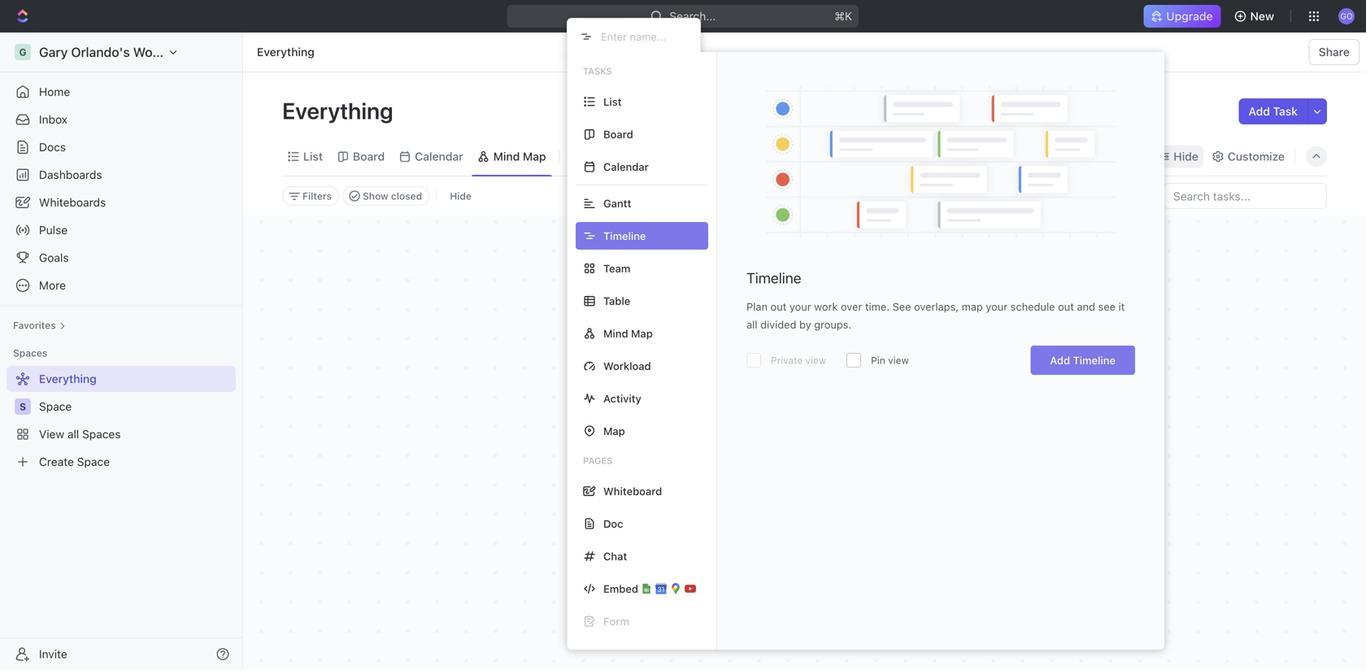 Task type: vqa. For each thing, say whether or not it's contained in the screenshot.
the bottommost Everything
yes



Task type: describe. For each thing, give the bounding box(es) containing it.
share
[[1319, 45, 1350, 59]]

it
[[1119, 300, 1125, 313]]

whiteboard
[[603, 485, 662, 497]]

found.
[[852, 494, 895, 512]]

2 vertical spatial map
[[603, 425, 625, 437]]

inbox link
[[7, 107, 236, 133]]

search
[[1108, 150, 1146, 163]]

calendar link
[[412, 145, 463, 168]]

doc
[[603, 518, 623, 530]]

home link
[[7, 79, 236, 105]]

Enter name... field
[[599, 30, 687, 44]]

show
[[363, 190, 388, 202]]

no
[[714, 494, 733, 512]]

results
[[803, 494, 848, 512]]

1 vertical spatial mind
[[603, 327, 628, 340]]

work
[[814, 300, 838, 313]]

docs link
[[7, 134, 236, 160]]

1 vertical spatial mind map
[[603, 327, 653, 340]]

spaces
[[13, 347, 47, 359]]

list link
[[300, 145, 323, 168]]

add task
[[1249, 104, 1298, 118]]

upgrade
[[1166, 9, 1213, 23]]

sidebar navigation
[[0, 33, 243, 670]]

customize button
[[1207, 145, 1290, 168]]

matching
[[737, 494, 800, 512]]

0 vertical spatial everything
[[257, 45, 315, 59]]

view for pin view
[[888, 355, 909, 366]]

favorites
[[13, 320, 56, 331]]

whiteboards link
[[7, 189, 236, 216]]

goals
[[39, 251, 69, 264]]

schedule
[[1011, 300, 1055, 313]]

chat
[[603, 550, 627, 562]]

pulse link
[[7, 217, 236, 243]]

map
[[962, 300, 983, 313]]

dashboards
[[39, 168, 102, 181]]

docs
[[39, 140, 66, 154]]

workload
[[603, 360, 651, 372]]

1 horizontal spatial calendar
[[603, 161, 649, 173]]

customize
[[1228, 150, 1285, 163]]

map inside mind map link
[[523, 150, 546, 163]]

see
[[893, 300, 911, 313]]

tasks
[[583, 66, 612, 76]]

add timeline
[[1050, 354, 1116, 366]]

hide button
[[1154, 145, 1203, 168]]

add for add timeline
[[1050, 354, 1070, 366]]

time.
[[865, 300, 890, 313]]

all
[[747, 318, 758, 331]]

groups.
[[814, 318, 852, 331]]

show closed
[[363, 190, 422, 202]]

tree inside sidebar navigation
[[7, 366, 236, 475]]

inbox
[[39, 113, 68, 126]]

team
[[603, 262, 631, 274]]

add task button
[[1239, 98, 1308, 124]]

plan
[[747, 300, 768, 313]]

view
[[588, 150, 614, 163]]

pin
[[871, 355, 885, 366]]



Task type: locate. For each thing, give the bounding box(es) containing it.
list down tasks
[[603, 96, 622, 108]]

share button
[[1309, 39, 1360, 65]]

see
[[1098, 300, 1116, 313]]

invite
[[39, 647, 67, 661]]

⌘k
[[835, 9, 853, 23]]

0 vertical spatial mind
[[493, 150, 520, 163]]

search button
[[1087, 145, 1151, 168]]

1 horizontal spatial your
[[986, 300, 1008, 313]]

your right map
[[986, 300, 1008, 313]]

0 horizontal spatial mind map
[[493, 150, 546, 163]]

1 horizontal spatial mind
[[603, 327, 628, 340]]

add
[[1249, 104, 1270, 118], [1050, 354, 1070, 366]]

everything
[[257, 45, 315, 59], [282, 97, 398, 124]]

view button
[[566, 137, 619, 176]]

0 vertical spatial add
[[1249, 104, 1270, 118]]

mind map left view button
[[493, 150, 546, 163]]

mind map
[[493, 150, 546, 163], [603, 327, 653, 340]]

whiteboards
[[39, 196, 106, 209]]

1 horizontal spatial out
[[1058, 300, 1074, 313]]

mind map up workload
[[603, 327, 653, 340]]

show closed button
[[342, 186, 430, 206]]

mind down table
[[603, 327, 628, 340]]

0 vertical spatial map
[[523, 150, 546, 163]]

0 horizontal spatial list
[[303, 150, 323, 163]]

task
[[1273, 104, 1298, 118]]

add for add task
[[1249, 104, 1270, 118]]

hide inside dropdown button
[[1174, 150, 1199, 163]]

0 vertical spatial hide
[[1174, 150, 1199, 163]]

hide down calendar link at the top left of the page
[[450, 190, 472, 202]]

view right private at the right
[[806, 355, 826, 366]]

dashboards link
[[7, 162, 236, 188]]

new
[[1250, 9, 1274, 23]]

1 vertical spatial timeline
[[1073, 354, 1116, 366]]

hide inside button
[[450, 190, 472, 202]]

search...
[[670, 9, 716, 23]]

0 horizontal spatial board
[[353, 150, 385, 163]]

1 horizontal spatial board
[[603, 128, 633, 140]]

1 horizontal spatial mind map
[[603, 327, 653, 340]]

1 your from the left
[[790, 300, 811, 313]]

2 your from the left
[[986, 300, 1008, 313]]

1 horizontal spatial view
[[888, 355, 909, 366]]

0 horizontal spatial map
[[523, 150, 546, 163]]

Search tasks... text field
[[1164, 184, 1326, 208]]

view
[[806, 355, 826, 366], [888, 355, 909, 366]]

board up view
[[603, 128, 633, 140]]

out left and
[[1058, 300, 1074, 313]]

2 out from the left
[[1058, 300, 1074, 313]]

0 horizontal spatial mind
[[493, 150, 520, 163]]

board link
[[350, 145, 385, 168]]

1 horizontal spatial hide
[[1174, 150, 1199, 163]]

1 vertical spatial list
[[303, 150, 323, 163]]

1 horizontal spatial map
[[603, 425, 625, 437]]

add down "schedule" in the top right of the page
[[1050, 354, 1070, 366]]

map up workload
[[631, 327, 653, 340]]

calendar up hide button
[[415, 150, 463, 163]]

private view
[[771, 355, 826, 366]]

1 view from the left
[[806, 355, 826, 366]]

over
[[841, 300, 862, 313]]

form
[[603, 615, 629, 627]]

hide
[[1174, 150, 1199, 163], [450, 190, 472, 202]]

1 vertical spatial map
[[631, 327, 653, 340]]

out
[[771, 300, 787, 313], [1058, 300, 1074, 313]]

tree
[[7, 366, 236, 475]]

timeline down and
[[1073, 354, 1116, 366]]

0 horizontal spatial hide
[[450, 190, 472, 202]]

2 horizontal spatial map
[[631, 327, 653, 340]]

activity
[[603, 392, 642, 405]]

add inside button
[[1249, 104, 1270, 118]]

0 horizontal spatial view
[[806, 355, 826, 366]]

0 vertical spatial mind map
[[493, 150, 546, 163]]

0 vertical spatial list
[[603, 96, 622, 108]]

0 vertical spatial timeline
[[747, 269, 801, 287]]

map
[[523, 150, 546, 163], [631, 327, 653, 340], [603, 425, 625, 437]]

closed
[[391, 190, 422, 202]]

0 vertical spatial board
[[603, 128, 633, 140]]

and
[[1077, 300, 1095, 313]]

board up show
[[353, 150, 385, 163]]

0 horizontal spatial add
[[1050, 354, 1070, 366]]

add left task
[[1249, 104, 1270, 118]]

pulse
[[39, 223, 68, 237]]

pin view
[[871, 355, 909, 366]]

your
[[790, 300, 811, 313], [986, 300, 1008, 313]]

2 view from the left
[[888, 355, 909, 366]]

mind
[[493, 150, 520, 163], [603, 327, 628, 340]]

your up by
[[790, 300, 811, 313]]

home
[[39, 85, 70, 98]]

board
[[603, 128, 633, 140], [353, 150, 385, 163]]

calendar
[[415, 150, 463, 163], [603, 161, 649, 173]]

goals link
[[7, 245, 236, 271]]

hide button
[[443, 186, 478, 206]]

1 vertical spatial add
[[1050, 354, 1070, 366]]

0 horizontal spatial timeline
[[747, 269, 801, 287]]

mind map link
[[490, 145, 546, 168]]

1 horizontal spatial list
[[603, 96, 622, 108]]

0 horizontal spatial out
[[771, 300, 787, 313]]

1 horizontal spatial timeline
[[1073, 354, 1116, 366]]

hide right search
[[1174, 150, 1199, 163]]

gantt
[[603, 197, 631, 209]]

by
[[799, 318, 811, 331]]

1 vertical spatial hide
[[450, 190, 472, 202]]

1 vertical spatial board
[[353, 150, 385, 163]]

out up divided
[[771, 300, 787, 313]]

no matching results found.
[[714, 494, 895, 512]]

favorites button
[[7, 316, 72, 335]]

overlaps,
[[914, 300, 959, 313]]

calendar up gantt
[[603, 161, 649, 173]]

list left board link
[[303, 150, 323, 163]]

everything link
[[253, 42, 319, 62]]

1 horizontal spatial add
[[1249, 104, 1270, 118]]

upgrade link
[[1144, 5, 1221, 28]]

view button
[[566, 145, 619, 168]]

timeline
[[747, 269, 801, 287], [1073, 354, 1116, 366]]

private
[[771, 355, 803, 366]]

1 out from the left
[[771, 300, 787, 313]]

0 horizontal spatial your
[[790, 300, 811, 313]]

pages
[[583, 455, 613, 466]]

embed
[[603, 583, 638, 595]]

map down activity
[[603, 425, 625, 437]]

view right pin at the bottom right
[[888, 355, 909, 366]]

plan out your work over time. see overlaps, map your schedule out and see it all divided by groups.
[[747, 300, 1125, 331]]

divided
[[760, 318, 796, 331]]

0 horizontal spatial calendar
[[415, 150, 463, 163]]

table
[[603, 295, 630, 307]]

list
[[603, 96, 622, 108], [303, 150, 323, 163]]

view for private view
[[806, 355, 826, 366]]

timeline up plan
[[747, 269, 801, 287]]

mind right calendar link at the top left of the page
[[493, 150, 520, 163]]

new button
[[1228, 3, 1284, 29]]

1 vertical spatial everything
[[282, 97, 398, 124]]

map left view button
[[523, 150, 546, 163]]



